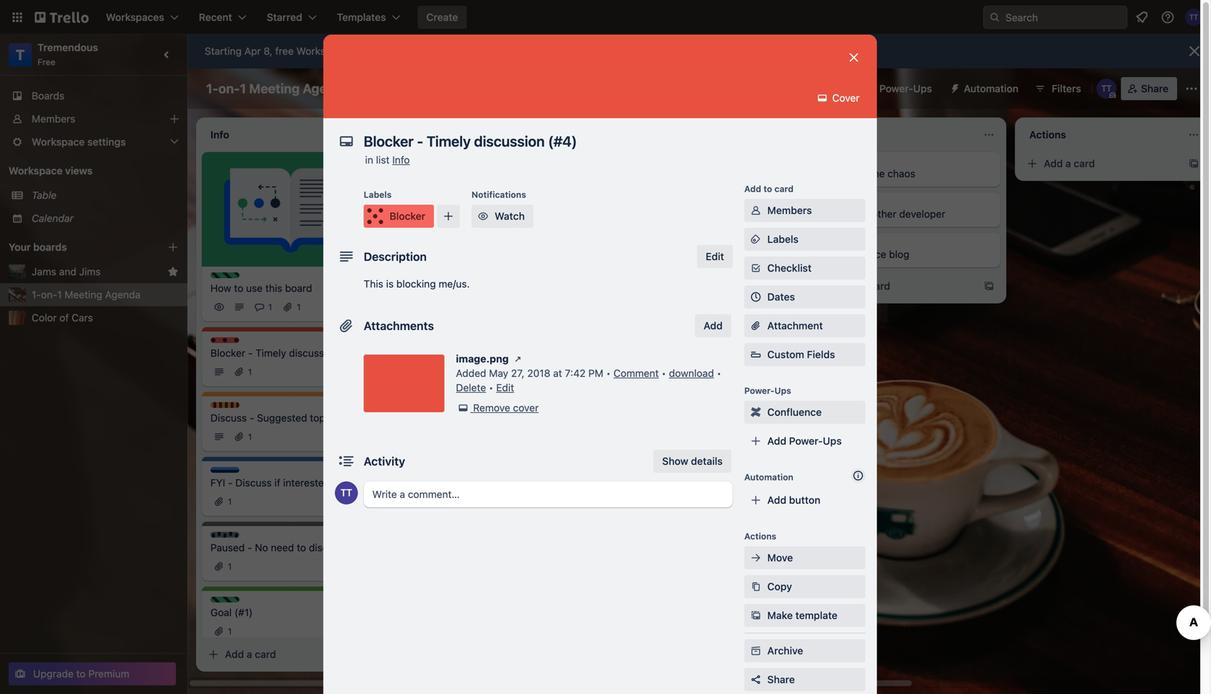 Task type: describe. For each thing, give the bounding box(es) containing it.
1 vertical spatial share
[[768, 674, 795, 686]]

(#0)
[[347, 542, 367, 554]]

goal (#1) link
[[211, 606, 370, 620]]

on- inside 1-on-1 meeting agenda link
[[41, 289, 57, 301]]

we for discuss i think we can improve velocity if we make some tooling changes.
[[569, 277, 582, 289]]

sm image for watch
[[476, 209, 490, 224]]

to inside the paused paused - no need to discuss (#0)
[[297, 542, 306, 554]]

sm image for archive
[[749, 644, 763, 658]]

discuss i've drafted my goals for the next few months. any feedback?
[[415, 213, 569, 249]]

archive
[[768, 645, 804, 657]]

search image
[[989, 12, 1001, 23]]

comment
[[614, 367, 659, 379]]

best practice blog link
[[825, 247, 992, 262]]

remove cover link
[[456, 401, 539, 415]]

any
[[475, 237, 493, 249]]

0 vertical spatial labels
[[364, 190, 392, 200]]

starting apr 8, free workspaces will be limited to 10 collaborators.
[[205, 45, 512, 57]]

the team is stuck on x, how can we move forward? link
[[415, 167, 583, 195]]

download
[[669, 367, 714, 379]]

paused left no
[[211, 542, 245, 554]]

added may 27, 2018 at 7:42 pm
[[456, 367, 604, 379]]

workspaces
[[296, 45, 354, 57]]

free
[[37, 57, 56, 67]]

1 up color of cars
[[57, 289, 62, 301]]

can inside the team is stuck on x, how can we move forward?
[[549, 168, 566, 180]]

we for the team is stuck on x, how can we move forward?
[[568, 168, 582, 180]]

0 horizontal spatial edit
[[496, 382, 514, 394]]

blocker for blocker blocker - timely discussion (#4)
[[225, 338, 256, 348]]

board
[[285, 282, 312, 294]]

discuss discuss - suggested topic (#3)
[[211, 403, 356, 424]]

1 down this
[[268, 302, 272, 312]]

comment link
[[614, 367, 659, 379]]

manage time chaos
[[825, 168, 916, 180]]

1 down color: blue, title: "fyi" element
[[228, 497, 232, 507]]

power- inside button
[[880, 83, 914, 94]]

- for fyi
[[228, 477, 233, 489]]

open information menu image
[[1161, 10, 1175, 25]]

download link
[[669, 367, 714, 379]]

show details link
[[654, 450, 732, 473]]

2018
[[527, 367, 551, 379]]

1 down color: black, title: "paused" element
[[228, 562, 232, 572]]

confluence button
[[760, 77, 848, 100]]

report?
[[638, 254, 672, 266]]

fyi fyi - discuss if interested (#6)
[[211, 468, 353, 489]]

sm image for automation
[[944, 77, 964, 97]]

on- inside 1-on-1 meeting agenda text box
[[218, 81, 240, 96]]

please
[[661, 240, 691, 252]]

27,
[[511, 367, 525, 379]]

7:42
[[565, 367, 586, 379]]

attachment button
[[745, 314, 866, 337]]

info link
[[392, 154, 410, 166]]

feedback
[[716, 240, 759, 252]]

goals
[[488, 222, 513, 234]]

show
[[662, 455, 689, 467]]

1 horizontal spatial terry turtle (terryturtle) image
[[1186, 9, 1203, 26]]

mentor
[[825, 208, 858, 220]]

0 horizontal spatial 1-
[[32, 289, 41, 301]]

1 vertical spatial share button
[[745, 669, 866, 692]]

copy link
[[745, 575, 866, 599]]

fyi - discuss if interested (#6) link
[[211, 476, 370, 490]]

- for paused
[[248, 542, 252, 554]]

1 vertical spatial terry turtle (terryturtle) image
[[356, 299, 373, 316]]

0 notifications image
[[1134, 9, 1151, 26]]

premium
[[88, 668, 129, 680]]

my
[[471, 222, 485, 234]]

to left 10
[[422, 45, 432, 57]]

velocity
[[522, 277, 558, 289]]

this is blocking me/us.
[[364, 278, 470, 290]]

discuss
[[309, 542, 344, 554]]

power- inside 'link'
[[789, 435, 823, 447]]

how to use this board link
[[211, 281, 370, 296]]

1 vertical spatial agenda
[[105, 289, 141, 301]]

upgrade to premium
[[33, 668, 129, 680]]

tremendous
[[37, 41, 98, 53]]

1-on-1 meeting agenda link
[[32, 288, 179, 302]]

suggested
[[257, 412, 307, 424]]

time
[[865, 168, 885, 180]]

goal left (#1)
[[211, 607, 232, 619]]

show menu image
[[1185, 81, 1199, 96]]

- for blocker
[[248, 347, 253, 359]]

table
[[32, 189, 57, 201]]

members for leftmost the members link
[[32, 113, 75, 125]]

sm image for members
[[749, 203, 763, 218]]

Write a comment text field
[[364, 482, 733, 508]]

think
[[421, 277, 444, 289]]

is inside the team is stuck on x, how can we move forward?
[[462, 168, 469, 180]]

me/us.
[[439, 278, 470, 290]]

discuss i think we can improve velocity if we make some tooling changes.
[[415, 268, 582, 304]]

to up labels link
[[764, 184, 773, 194]]

1 vertical spatial ups
[[775, 386, 792, 396]]

upgrade
[[33, 668, 74, 680]]

the team is stuck on x, how can we move forward?
[[415, 168, 582, 194]]

months.
[[435, 237, 473, 249]]

details
[[691, 455, 723, 467]]

ups inside 'link'
[[823, 435, 842, 447]]

cars
[[72, 312, 93, 324]]

download delete
[[456, 367, 714, 394]]

timely
[[256, 347, 286, 359]]

edit link
[[496, 382, 514, 394]]

members for the members link to the right
[[768, 204, 812, 216]]

i've
[[415, 222, 432, 234]]

1 vertical spatial 1-on-1 meeting agenda
[[32, 289, 141, 301]]

be
[[374, 45, 386, 57]]

1 down blocker blocker - timely discussion (#4)
[[248, 367, 252, 377]]

blog
[[889, 248, 910, 260]]

1 inside text box
[[240, 81, 246, 96]]

info
[[392, 154, 410, 166]]

0 vertical spatial color: red, title: "blocker" element
[[364, 205, 434, 228]]

goal how to use this board
[[211, 273, 312, 294]]

i
[[415, 277, 418, 289]]

1 vertical spatial color: red, title: "blocker" element
[[211, 337, 256, 348]]

add board image
[[167, 242, 179, 253]]

custom fields
[[768, 349, 835, 361]]

sm image for labels
[[749, 232, 763, 247]]

t link
[[9, 43, 32, 66]]

add button
[[695, 314, 732, 337]]

fields
[[807, 349, 835, 361]]

next
[[549, 222, 569, 234]]

blocker left timely
[[211, 347, 245, 359]]

we up some
[[446, 277, 460, 289]]

make
[[415, 292, 440, 304]]

jams and jims link
[[32, 265, 162, 279]]

your
[[9, 241, 31, 253]]

back to home image
[[35, 6, 89, 29]]

discuss left suggested
[[211, 412, 247, 424]]

1- inside text box
[[206, 81, 219, 96]]

(#1)
[[234, 607, 253, 619]]

custom
[[768, 349, 805, 361]]

1 down board
[[297, 302, 301, 312]]

add to card
[[745, 184, 794, 194]]

goal for mentor
[[839, 199, 858, 209]]

labels link
[[745, 228, 866, 251]]

manage
[[825, 168, 862, 180]]

cover
[[830, 92, 860, 104]]

1 horizontal spatial create from template… image
[[984, 281, 995, 292]]

0 horizontal spatial automation
[[745, 472, 794, 482]]

added
[[456, 367, 486, 379]]

how
[[211, 282, 231, 294]]



Task type: vqa. For each thing, say whether or not it's contained in the screenshot.
left "Any"
no



Task type: locate. For each thing, give the bounding box(es) containing it.
color: red, title: "blocker" element down how
[[211, 337, 256, 348]]

share button
[[1121, 77, 1178, 100], [745, 669, 866, 692]]

discuss left interested
[[235, 477, 272, 489]]

members link up labels link
[[745, 199, 866, 222]]

1 horizontal spatial meeting
[[249, 81, 300, 96]]

1 vertical spatial members link
[[745, 199, 866, 222]]

0 vertical spatial edit
[[706, 251, 724, 262]]

0 vertical spatial the
[[531, 222, 546, 234]]

1 horizontal spatial power-ups
[[880, 83, 932, 94]]

1 down goal goal (#1)
[[228, 627, 232, 637]]

color of cars link
[[32, 311, 179, 325]]

sm image inside automation button
[[944, 77, 964, 97]]

blocker
[[390, 210, 426, 222], [225, 338, 256, 348], [211, 347, 245, 359]]

collaborators.
[[448, 45, 512, 57]]

goal down manage
[[839, 199, 858, 209]]

0 vertical spatial terry turtle (terryturtle) image
[[1186, 9, 1203, 26]]

filters
[[1052, 83, 1082, 94]]

- left timely
[[248, 347, 253, 359]]

0 horizontal spatial power-
[[745, 386, 775, 396]]

remove cover
[[473, 402, 539, 414]]

1 horizontal spatial on-
[[218, 81, 240, 96]]

- up color: black, title: "paused" element
[[228, 477, 233, 489]]

on-
[[218, 81, 240, 96], [41, 289, 57, 301]]

color of cars
[[32, 312, 93, 324]]

1 horizontal spatial automation
[[964, 83, 1019, 94]]

0 horizontal spatial terry turtle (terryturtle) image
[[356, 299, 373, 316]]

primary element
[[0, 0, 1212, 35]]

some
[[443, 292, 468, 304]]

1-on-1 meeting agenda down jims
[[32, 289, 141, 301]]

1 horizontal spatial agenda
[[303, 81, 350, 96]]

discuss up some
[[430, 268, 462, 278]]

0 horizontal spatial labels
[[364, 190, 392, 200]]

1 horizontal spatial ups
[[823, 435, 842, 447]]

1 vertical spatial meeting
[[65, 289, 102, 301]]

0 vertical spatial 1-
[[206, 81, 219, 96]]

can
[[620, 240, 639, 252]]

0 vertical spatial agenda
[[303, 81, 350, 96]]

1 vertical spatial confluence
[[768, 406, 822, 418]]

members down add to card
[[768, 204, 812, 216]]

sm image inside copy link
[[749, 580, 763, 594]]

views
[[65, 165, 93, 177]]

0 horizontal spatial terry turtle (terryturtle) image
[[335, 482, 358, 505]]

discuss up months.
[[430, 213, 462, 224]]

the
[[531, 222, 546, 234], [620, 254, 635, 266]]

power-ups inside power-ups button
[[880, 83, 932, 94]]

the for report?
[[620, 254, 635, 266]]

goal mentor another developer
[[825, 199, 946, 220]]

the inside can you please give feedback on the report?
[[620, 254, 635, 266]]

0 horizontal spatial color: red, title: "blocker" element
[[211, 337, 256, 348]]

0 horizontal spatial the
[[531, 222, 546, 234]]

0 vertical spatial confluence
[[785, 83, 839, 94]]

goal for goal
[[225, 598, 244, 608]]

0 vertical spatial members
[[32, 113, 75, 125]]

0 horizontal spatial if
[[275, 477, 280, 489]]

- inside fyi fyi - discuss if interested (#6)
[[228, 477, 233, 489]]

discuss down timely
[[225, 403, 258, 413]]

1 vertical spatial terry turtle (terryturtle) image
[[335, 482, 358, 505]]

0 horizontal spatial is
[[386, 278, 394, 290]]

blocker blocker - timely discussion (#4)
[[211, 338, 361, 359]]

we right how
[[568, 168, 582, 180]]

card
[[1074, 158, 1095, 169], [775, 184, 794, 194], [869, 280, 891, 292], [460, 344, 481, 356], [255, 649, 276, 661]]

1 vertical spatial members
[[768, 204, 812, 216]]

add inside button
[[768, 494, 787, 506]]

color: green, title: "goal" element for goal (#1)
[[211, 597, 244, 608]]

- inside discuss discuss - suggested topic (#3)
[[250, 412, 254, 424]]

1 vertical spatial can
[[462, 277, 479, 289]]

0 horizontal spatial on-
[[41, 289, 57, 301]]

color: green, title: "goal" element down color: black, title: "paused" element
[[211, 597, 244, 608]]

best practice blog
[[825, 248, 910, 260]]

discuss - suggested topic (#3) link
[[211, 411, 370, 425]]

1 horizontal spatial share
[[1141, 83, 1169, 94]]

1-on-1 meeting agenda down free on the left
[[206, 81, 350, 96]]

- left suggested
[[250, 412, 254, 424]]

can up some
[[462, 277, 479, 289]]

add
[[1044, 158, 1063, 169], [745, 184, 762, 194], [839, 280, 858, 292], [704, 320, 723, 332], [430, 344, 449, 356], [768, 435, 787, 447], [768, 494, 787, 506], [225, 649, 244, 661]]

1 vertical spatial the
[[620, 254, 635, 266]]

1 horizontal spatial if
[[560, 277, 566, 289]]

share down archive
[[768, 674, 795, 686]]

1 vertical spatial 1-
[[32, 289, 41, 301]]

1 horizontal spatial 1-on-1 meeting agenda
[[206, 81, 350, 96]]

terry turtle (terryturtle) image
[[1097, 79, 1117, 99], [356, 299, 373, 316]]

1 horizontal spatial terry turtle (terryturtle) image
[[1097, 79, 1117, 99]]

8,
[[264, 45, 273, 57]]

power-ups down custom
[[745, 386, 792, 396]]

power- down custom
[[745, 386, 775, 396]]

ups up add button button
[[823, 435, 842, 447]]

- for discuss
[[250, 412, 254, 424]]

color: red, title: "blocker" element up few
[[364, 205, 434, 228]]

discuss inside discuss i think we can improve velocity if we make some tooling changes.
[[430, 268, 462, 278]]

blocker up the i've on the left top of page
[[390, 210, 426, 222]]

1 vertical spatial if
[[275, 477, 280, 489]]

1- down jams
[[32, 289, 41, 301]]

sm image
[[944, 77, 964, 97], [815, 91, 830, 105], [749, 405, 763, 420], [749, 551, 763, 565], [749, 609, 763, 623], [749, 644, 763, 658]]

share button left show menu 'image'
[[1121, 77, 1178, 100]]

automation left filters "button"
[[964, 83, 1019, 94]]

members link down boards
[[0, 107, 187, 131]]

members down boards
[[32, 113, 75, 125]]

for
[[516, 222, 528, 234]]

power-ups button
[[851, 77, 941, 100]]

0 vertical spatial power-
[[880, 83, 914, 94]]

checklist button
[[745, 257, 866, 280]]

0 horizontal spatial agenda
[[105, 289, 141, 301]]

watch
[[495, 210, 525, 222]]

at
[[553, 367, 562, 379]]

terry turtle (terryturtle) image right open information menu icon
[[1186, 9, 1203, 26]]

blocker - timely discussion (#4) link
[[211, 346, 370, 361]]

terry turtle (terryturtle) image down this
[[356, 299, 373, 316]]

2 horizontal spatial ups
[[914, 83, 932, 94]]

sm image inside "archive" link
[[749, 644, 763, 658]]

sm image inside make template link
[[749, 609, 763, 623]]

image.png
[[456, 353, 509, 365]]

if left interested
[[275, 477, 280, 489]]

- inside blocker blocker - timely discussion (#4)
[[248, 347, 253, 359]]

0 vertical spatial meeting
[[249, 81, 300, 96]]

we right velocity
[[569, 277, 582, 289]]

0 horizontal spatial share button
[[745, 669, 866, 692]]

goal inside goal how to use this board
[[225, 273, 244, 283]]

if right velocity
[[560, 277, 566, 289]]

0 vertical spatial can
[[549, 168, 566, 180]]

sm image inside labels link
[[749, 232, 763, 247]]

labels up 'checklist'
[[768, 233, 799, 245]]

goal down color: black, title: "paused" element
[[225, 598, 244, 608]]

on- down starting on the top
[[218, 81, 240, 96]]

color: green, title: "goal" element for how to use this board
[[211, 273, 244, 283]]

move
[[415, 182, 441, 194]]

make template link
[[745, 604, 866, 627]]

2 vertical spatial color: orange, title: "discuss" element
[[211, 402, 258, 413]]

tremendous link
[[37, 41, 98, 53]]

blocker for blocker
[[390, 210, 426, 222]]

tooling
[[471, 292, 503, 304]]

sm image for confluence
[[749, 405, 763, 420]]

remove
[[473, 402, 510, 414]]

is right this
[[386, 278, 394, 290]]

1 vertical spatial on-
[[41, 289, 57, 301]]

power- right cover
[[880, 83, 914, 94]]

discuss inside the discuss i've drafted my goals for the next few months. any feedback?
[[430, 213, 462, 224]]

0 vertical spatial terry turtle (terryturtle) image
[[1097, 79, 1117, 99]]

paused left the need
[[225, 533, 256, 543]]

discuss for -
[[225, 403, 258, 413]]

color: orange, title: "discuss" element for discuss - suggested topic (#3)
[[211, 402, 258, 413]]

0 horizontal spatial power-ups
[[745, 386, 792, 396]]

meeting inside text box
[[249, 81, 300, 96]]

to inside upgrade to premium link
[[76, 668, 86, 680]]

on- up color
[[41, 289, 57, 301]]

is up the forward?
[[462, 168, 469, 180]]

0 horizontal spatial create from template… image
[[779, 286, 790, 298]]

1 vertical spatial power-
[[745, 386, 775, 396]]

your boards with 3 items element
[[9, 239, 146, 256]]

discuss for think
[[430, 268, 462, 278]]

color: orange, title: "discuss" element for i've drafted my goals for the next few months. any feedback?
[[415, 213, 462, 224]]

attachment
[[768, 320, 823, 332]]

0 vertical spatial color: orange, title: "discuss" element
[[415, 213, 462, 224]]

workspace views
[[9, 165, 93, 177]]

color: red, title: "blocker" element
[[364, 205, 434, 228], [211, 337, 256, 348]]

automation
[[964, 83, 1019, 94], [745, 472, 794, 482]]

on inside the team is stuck on x, how can we move forward?
[[500, 168, 512, 180]]

power-ups right cover
[[880, 83, 932, 94]]

color: green, title: "goal" element for mentor another developer
[[825, 198, 858, 209]]

color: blue, title: "fyi" element
[[211, 467, 239, 478]]

0 vertical spatial if
[[560, 277, 566, 289]]

can right how
[[549, 168, 566, 180]]

sm image for move
[[749, 551, 763, 565]]

share left show menu 'image'
[[1141, 83, 1169, 94]]

sm image
[[749, 203, 763, 218], [476, 209, 490, 224], [749, 232, 763, 247], [511, 352, 525, 366], [456, 401, 471, 415], [749, 580, 763, 594]]

goal inside goal mentor another developer
[[839, 199, 858, 209]]

automation up add button
[[745, 472, 794, 482]]

- inside the paused paused - no need to discuss (#0)
[[248, 542, 252, 554]]

Search field
[[1001, 6, 1127, 28]]

pm
[[589, 367, 604, 379]]

use
[[246, 282, 263, 294]]

the for next
[[531, 222, 546, 234]]

1 horizontal spatial power-
[[789, 435, 823, 447]]

add power-ups link
[[745, 430, 866, 453]]

2 vertical spatial color: green, title: "goal" element
[[211, 597, 244, 608]]

terry turtle (terryturtle) image
[[1186, 9, 1203, 26], [335, 482, 358, 505]]

add inside "button"
[[704, 320, 723, 332]]

1 horizontal spatial members
[[768, 204, 812, 216]]

0 horizontal spatial ups
[[775, 386, 792, 396]]

on left x,
[[500, 168, 512, 180]]

color: green, title: "goal" element left "use"
[[211, 273, 244, 283]]

goal for how
[[225, 273, 244, 283]]

color
[[32, 312, 57, 324]]

automation inside button
[[964, 83, 1019, 94]]

interested
[[283, 477, 330, 489]]

add inside 'link'
[[768, 435, 787, 447]]

the down can
[[620, 254, 635, 266]]

sm image inside cover link
[[815, 91, 830, 105]]

meeting down 8,
[[249, 81, 300, 96]]

show details
[[662, 455, 723, 467]]

terry turtle (terryturtle) image right interested
[[335, 482, 358, 505]]

1- down starting on the top
[[206, 81, 219, 96]]

1-on-1 meeting agenda inside text box
[[206, 81, 350, 96]]

on right feedback
[[762, 240, 774, 252]]

add a card button
[[1021, 152, 1180, 175], [816, 275, 975, 298], [407, 338, 565, 361], [202, 643, 361, 666]]

agenda down workspaces
[[303, 81, 350, 96]]

0 vertical spatial 1-on-1 meeting agenda
[[206, 81, 350, 96]]

cover
[[513, 402, 539, 414]]

paused - no need to discuss (#0) link
[[211, 541, 370, 555]]

delete link
[[456, 382, 486, 394]]

make template
[[768, 610, 838, 622]]

confluence inside button
[[785, 83, 839, 94]]

custom fields button
[[745, 348, 866, 362]]

color: green, title: "goal" element
[[825, 198, 858, 209], [211, 273, 244, 283], [211, 597, 244, 608]]

1 vertical spatial edit
[[496, 382, 514, 394]]

-
[[248, 347, 253, 359], [250, 412, 254, 424], [228, 477, 233, 489], [248, 542, 252, 554]]

0 horizontal spatial share
[[768, 674, 795, 686]]

2 horizontal spatial power-
[[880, 83, 914, 94]]

1 horizontal spatial share button
[[1121, 77, 1178, 100]]

1 vertical spatial power-ups
[[745, 386, 792, 396]]

terry turtle (terryturtle) image right filters
[[1097, 79, 1117, 99]]

x,
[[515, 168, 524, 180]]

create from template… image
[[1188, 158, 1200, 169]]

meeting
[[249, 81, 300, 96], [65, 289, 102, 301]]

blocker down "use"
[[225, 338, 256, 348]]

color: green, title: "goal" element down manage
[[825, 198, 858, 209]]

create from template… image
[[984, 281, 995, 292], [779, 286, 790, 298]]

sm image for copy
[[749, 580, 763, 594]]

sm image inside move link
[[749, 551, 763, 565]]

0 vertical spatial members link
[[0, 107, 187, 131]]

agenda up color of cars link
[[105, 289, 141, 301]]

discuss inside fyi fyi - discuss if interested (#6)
[[235, 477, 272, 489]]

share button down "archive" link
[[745, 669, 866, 692]]

chaos
[[888, 168, 916, 180]]

if inside discuss i think we can improve velocity if we make some tooling changes.
[[560, 277, 566, 289]]

goal
[[839, 199, 858, 209], [225, 273, 244, 283], [225, 598, 244, 608], [211, 607, 232, 619]]

edit inside button
[[706, 251, 724, 262]]

stuck
[[472, 168, 498, 180]]

move
[[768, 552, 793, 564]]

to inside goal how to use this board
[[234, 282, 243, 294]]

meeting up "cars"
[[65, 289, 102, 301]]

goal goal (#1)
[[211, 598, 253, 619]]

0 vertical spatial share
[[1141, 83, 1169, 94]]

the right for
[[531, 222, 546, 234]]

discuss for drafted
[[430, 213, 462, 224]]

0 horizontal spatial members
[[32, 113, 75, 125]]

0 horizontal spatial 1-on-1 meeting agenda
[[32, 289, 141, 301]]

1 horizontal spatial labels
[[768, 233, 799, 245]]

2 vertical spatial ups
[[823, 435, 842, 447]]

jams and jims
[[32, 266, 101, 278]]

color: black, title: "paused" element
[[211, 532, 256, 543]]

sm image for make template
[[749, 609, 763, 623]]

if inside fyi fyi - discuss if interested (#6)
[[275, 477, 280, 489]]

0 vertical spatial on-
[[218, 81, 240, 96]]

list
[[376, 154, 390, 166]]

move link
[[745, 547, 866, 570]]

1 down discuss discuss - suggested topic (#3)
[[248, 432, 252, 442]]

ups down custom
[[775, 386, 792, 396]]

ups inside button
[[914, 83, 932, 94]]

blocking
[[397, 278, 436, 290]]

power- up button on the bottom
[[789, 435, 823, 447]]

0 vertical spatial power-ups
[[880, 83, 932, 94]]

1 vertical spatial color: green, title: "goal" element
[[211, 273, 244, 283]]

we inside the team is stuck on x, how can we move forward?
[[568, 168, 582, 180]]

to left "use"
[[234, 282, 243, 294]]

this
[[265, 282, 282, 294]]

if
[[560, 277, 566, 289], [275, 477, 280, 489]]

template
[[796, 610, 838, 622]]

changes.
[[506, 292, 548, 304]]

0 horizontal spatial on
[[500, 168, 512, 180]]

dates button
[[745, 286, 866, 309]]

None text field
[[357, 128, 833, 154]]

boards
[[33, 241, 67, 253]]

0 vertical spatial automation
[[964, 83, 1019, 94]]

1 down the apr
[[240, 81, 246, 96]]

notifications
[[472, 190, 526, 200]]

0 vertical spatial color: green, title: "goal" element
[[825, 198, 858, 209]]

workspace
[[9, 165, 63, 177]]

1 vertical spatial on
[[762, 240, 774, 252]]

(#6)
[[333, 477, 353, 489]]

(#3)
[[336, 412, 356, 424]]

to right the need
[[297, 542, 306, 554]]

1 vertical spatial color: orange, title: "discuss" element
[[415, 268, 462, 278]]

0 vertical spatial is
[[462, 168, 469, 180]]

filters button
[[1031, 77, 1086, 100]]

agenda inside text box
[[303, 81, 350, 96]]

ups
[[914, 83, 932, 94], [775, 386, 792, 396], [823, 435, 842, 447]]

sm image inside watch button
[[476, 209, 490, 224]]

add button
[[768, 494, 821, 506]]

1-on-1 meeting agenda
[[206, 81, 350, 96], [32, 289, 141, 301]]

- left no
[[248, 542, 252, 554]]

drafted
[[434, 222, 468, 234]]

0 horizontal spatial can
[[462, 277, 479, 289]]

0 horizontal spatial meeting
[[65, 289, 102, 301]]

1 horizontal spatial on
[[762, 240, 774, 252]]

can inside discuss i think we can improve velocity if we make some tooling changes.
[[462, 277, 479, 289]]

members
[[32, 113, 75, 125], [768, 204, 812, 216]]

starred icon image
[[167, 266, 179, 278]]

Board name text field
[[199, 77, 357, 100]]

0 vertical spatial share button
[[1121, 77, 1178, 100]]

create
[[427, 11, 458, 23]]

the inside the discuss i've drafted my goals for the next few months. any feedback?
[[531, 222, 546, 234]]

1 horizontal spatial 1-
[[206, 81, 219, 96]]

improve
[[482, 277, 519, 289]]

goal left "use"
[[225, 273, 244, 283]]

1 horizontal spatial is
[[462, 168, 469, 180]]

color: orange, title: "discuss" element
[[415, 213, 462, 224], [415, 268, 462, 278], [211, 402, 258, 413]]

labels down list
[[364, 190, 392, 200]]

0 vertical spatial ups
[[914, 83, 932, 94]]

sm image for remove cover
[[456, 401, 471, 415]]

1 vertical spatial automation
[[745, 472, 794, 482]]

on inside can you please give feedback on the report?
[[762, 240, 774, 252]]

to right upgrade
[[76, 668, 86, 680]]

0 horizontal spatial members link
[[0, 107, 187, 131]]

sm image inside the members link
[[749, 203, 763, 218]]

watch button
[[472, 205, 534, 228]]

ups left automation button
[[914, 83, 932, 94]]

1 horizontal spatial members link
[[745, 199, 866, 222]]

0 vertical spatial on
[[500, 168, 512, 180]]

1 horizontal spatial can
[[549, 168, 566, 180]]

1 vertical spatial is
[[386, 278, 394, 290]]



